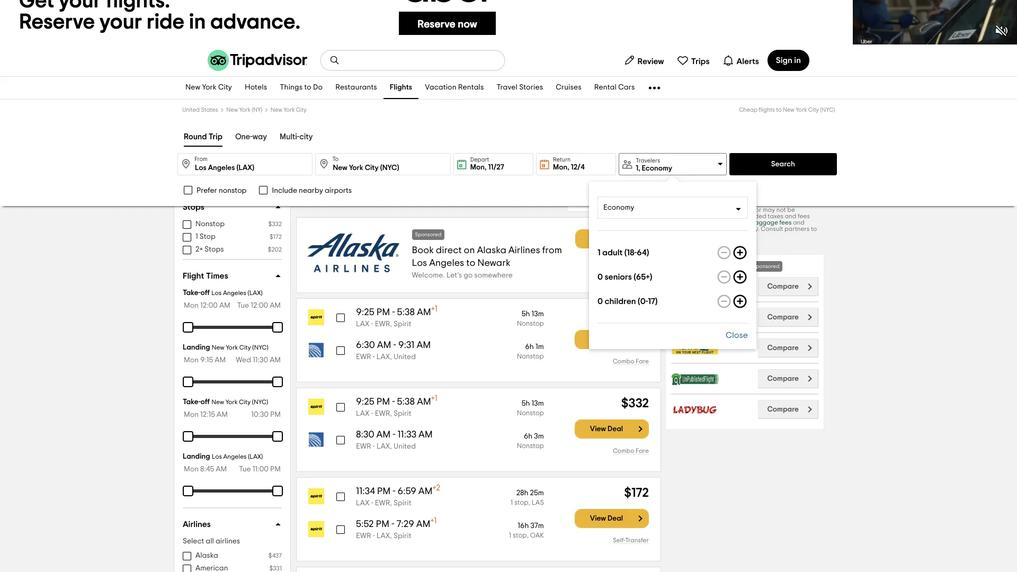 Task type: describe. For each thing, give the bounding box(es) containing it.
seniors
[[605, 273, 632, 281]]

to left do
[[304, 84, 312, 91]]

one
[[682, 219, 693, 226]]

tue for tue 11:00 pm
[[239, 466, 251, 473]]

partners
[[785, 226, 810, 232]]

4 spirit from the top
[[394, 533, 412, 540]]

restaurants
[[336, 84, 377, 91]]

airlines
[[216, 538, 240, 545]]

new right (ny)
[[271, 107, 282, 113]]

round trip link
[[184, 129, 223, 147]]

vacation
[[425, 84, 457, 91]]

$332 for 9:31 am
[[622, 308, 649, 321]]

lax - ewr , spirit for 8:30
[[356, 410, 412, 418]]

8:30 am - 11:33 am ewr - lax , united
[[356, 430, 433, 451]]

12:15
[[200, 411, 215, 419]]

review
[[638, 57, 665, 65]]

fees inside listing of flights on tripadvisor may not be exhaustive. total prices included taxes and fees for one traveler. additional
[[798, 213, 810, 219]]

4 compare link from the top
[[759, 369, 819, 389]]

landing for landing new york city (nyc)
[[183, 344, 210, 351]]

+ inside 5:52 pm - 7:29 am + 1
[[431, 517, 434, 525]]

depart
[[471, 157, 489, 163]]

10:30 pm
[[251, 411, 281, 419]]

new york (ny) link
[[227, 107, 262, 113]]

alerts link
[[719, 50, 764, 71]]

nonstop up 3m
[[517, 410, 544, 417]]

angeles inside take-off los angeles (lax)
[[223, 290, 246, 296]]

to inside the book direct on alaska airlines from los angeles to newark welcome. let's go somewhere
[[467, 258, 476, 268]]

city
[[300, 133, 313, 141]]

- up 8:30 am - 11:33 am ewr - lax , united
[[392, 398, 395, 407]]

0 vertical spatial flights
[[759, 107, 775, 113]]

search button
[[730, 153, 838, 175]]

mon 9:15 am
[[184, 357, 226, 364]]

fare for 9:31 am
[[636, 358, 649, 365]]

city or airport text field for to
[[316, 153, 451, 175]]

nearby
[[299, 187, 323, 195]]

ewr up 8:30 am - 11:33 am ewr - lax , united
[[375, 410, 390, 418]]

compare for fifth the compare button
[[768, 406, 799, 413]]

mon, for mon, 12/4
[[553, 164, 570, 171]]

do
[[313, 84, 323, 91]]

welcome.
[[412, 272, 445, 279]]

round trip
[[184, 133, 223, 141]]

more.
[[696, 232, 712, 239]]

0 for 0 seniors (65+)
[[598, 273, 603, 281]]

1 horizontal spatial $172
[[625, 487, 649, 500]]

0 horizontal spatial airlines
[[183, 521, 211, 529]]

64)
[[637, 249, 650, 257]]

rental cars
[[595, 84, 635, 91]]

0 horizontal spatial stops
[[183, 203, 205, 212]]

(lax) inside the landing los angeles (lax)
[[248, 454, 263, 460]]

select
[[183, 538, 204, 545]]

9:25 pm - 5:38 am + 1 for 9:31
[[356, 305, 438, 318]]

tripadvisor image
[[208, 50, 307, 71]]

0 horizontal spatial alaska
[[196, 552, 218, 560]]

of for 1901
[[314, 197, 322, 206]]

pm right 11:00
[[270, 466, 281, 473]]

$331
[[270, 566, 282, 572]]

mon 8:45 am
[[184, 466, 227, 473]]

multi-city link
[[280, 129, 313, 147]]

0 vertical spatial $172
[[270, 234, 282, 240]]

spirit for 7:29 am
[[394, 500, 412, 507]]

2
[[436, 485, 441, 492]]

york down in
[[796, 107, 808, 113]]

self-
[[613, 538, 626, 544]]

spirit for 11:33 am
[[394, 410, 412, 418]]

0 vertical spatial new york city link
[[179, 77, 239, 99]]

sign
[[777, 56, 793, 65]]

+ for 7:29 am
[[433, 485, 436, 492]]

baggage fees
[[751, 219, 792, 226]]

united for 6:30 am
[[394, 354, 416, 361]]

1 compare link from the top
[[759, 277, 819, 296]]

11/27
[[489, 164, 504, 171]]

airlines inside the book direct on alaska airlines from los angeles to newark welcome. let's go somewhere
[[509, 246, 541, 255]]

nonstop down the 1m
[[517, 354, 544, 360]]

6h for 9:31 am
[[526, 344, 534, 351]]

1 vertical spatial stops
[[205, 246, 224, 253]]

1901
[[296, 197, 312, 206]]

(0-
[[638, 297, 648, 306]]

travelers 1 , economy
[[636, 158, 673, 172]]

return mon, 12/4
[[553, 157, 585, 171]]

one-way
[[235, 133, 267, 141]]

take-off los angeles (lax)
[[183, 289, 263, 297]]

apply.
[[742, 226, 760, 232]]

on inside the book direct on alaska airlines from los angeles to newark welcome. let's go somewhere
[[464, 246, 475, 255]]

ewr down 5:52
[[356, 533, 371, 540]]

trip
[[209, 133, 223, 141]]

wed 11:30 am
[[236, 357, 281, 364]]

deal for $172
[[608, 515, 623, 523]]

advertisement region
[[0, 0, 1018, 45]]

one-way link
[[235, 129, 267, 147]]

2 compare button from the top
[[759, 308, 819, 327]]

from
[[543, 246, 562, 255]]

, inside 6:30 am - 9:31 am ewr - lax , united
[[390, 354, 392, 361]]

view deal button for $332
[[575, 420, 649, 439]]

new up united states link
[[186, 84, 201, 91]]

and inside listing of flights on tripadvisor may not be exhaustive. total prices included taxes and fees for one traveler. additional
[[785, 213, 797, 219]]

baggage
[[751, 219, 779, 226]]

13m for 11:33 am
[[532, 400, 544, 408]]

tue for tue 12:00 am
[[237, 302, 249, 310]]

travel
[[497, 84, 518, 91]]

landing los angeles (lax)
[[183, 453, 263, 461]]

1 horizontal spatial sponsored
[[754, 264, 780, 269]]

1 inside 5:52 pm - 7:29 am + 1
[[434, 517, 437, 525]]

1 inside travelers 1 , economy
[[636, 165, 639, 172]]

(nyc) inside landing new york city (nyc)
[[253, 345, 269, 351]]

cruises
[[556, 84, 582, 91]]

9:25 pm - 5:38 am + 1 for 11:33
[[356, 395, 438, 407]]

not
[[777, 207, 787, 213]]

0 horizontal spatial flights
[[344, 197, 367, 206]]

alerts
[[737, 57, 760, 65]]

mon for mon 9:15 am
[[184, 357, 199, 364]]

13m for 9:31 am
[[532, 311, 544, 318]]

ewr up 6:30
[[375, 321, 390, 328]]

1 vertical spatial new york city
[[271, 107, 307, 113]]

value
[[589, 198, 609, 205]]

combo for 11:33 am
[[613, 448, 635, 454]]

city inside landing new york city (nyc)
[[240, 345, 251, 351]]

- up 6:30 am - 9:31 am ewr - lax , united at the left bottom of the page
[[392, 308, 395, 318]]

0 vertical spatial $332
[[268, 221, 282, 227]]

1 vertical spatial new york city link
[[271, 107, 307, 113]]

0 vertical spatial (nyc)
[[821, 107, 835, 113]]

rental cars link
[[588, 77, 642, 99]]

view deal for $172
[[590, 515, 623, 523]]

spirit for 9:31 am
[[394, 321, 412, 328]]

best value
[[573, 198, 609, 205]]

united states
[[182, 107, 218, 113]]

11:34 pm - 6:59 am + 2
[[356, 485, 441, 497]]

1 horizontal spatial fees
[[780, 219, 792, 226]]

from
[[195, 156, 208, 162]]

trips
[[692, 57, 710, 65]]

take- for take-off los angeles (lax)
[[183, 289, 201, 297]]

nonstop up the 1m
[[517, 321, 544, 328]]

take-off new york city (nyc)
[[183, 399, 268, 406]]

- inside 11:34 pm - 6:59 am + 2
[[393, 487, 396, 497]]

new inside landing new york city (nyc)
[[212, 345, 225, 351]]

9:15
[[200, 357, 213, 364]]

additional
[[720, 219, 750, 226]]

28h
[[517, 490, 529, 497]]

5:38 for 11:33 am
[[397, 398, 415, 407]]

0 seniors (65+)
[[598, 273, 653, 281]]

search
[[772, 161, 796, 168]]

stop, for 6:59 am
[[515, 500, 531, 507]]

6h 1m nonstop
[[517, 344, 544, 360]]

1 adult (18-64)
[[598, 249, 650, 257]]

travel stories
[[497, 84, 544, 91]]

- up 8:30
[[371, 410, 374, 418]]

vacation rentals
[[425, 84, 484, 91]]

1901 of 2275 flights
[[296, 197, 367, 206]]

(nyc) inside take-off new york city (nyc)
[[252, 399, 268, 406]]

york inside take-off new york city (nyc)
[[226, 399, 238, 406]]

, inside 8:30 am - 11:33 am ewr - lax , united
[[390, 443, 392, 451]]

things to do link
[[274, 77, 329, 99]]

angeles inside the landing los angeles (lax)
[[223, 454, 247, 460]]

united states link
[[182, 107, 218, 113]]

to right cheap
[[777, 107, 782, 113]]

0 horizontal spatial new york city
[[186, 84, 232, 91]]

round
[[184, 133, 207, 141]]

am inside 5:52 pm - 7:29 am + 1
[[416, 520, 431, 530]]

6h for 11:33 am
[[524, 433, 533, 441]]

- down 8:30
[[373, 443, 375, 451]]

view deal button for $172
[[575, 509, 649, 529]]

6:30
[[356, 341, 375, 350]]

included
[[741, 213, 767, 219]]

hotels
[[245, 84, 267, 91]]

4 compare button from the top
[[759, 369, 819, 389]]

let's
[[447, 272, 462, 279]]

2+
[[196, 246, 203, 253]]

0 vertical spatial sponsored
[[415, 232, 442, 237]]

search image
[[330, 55, 340, 66]]

pm up 8:30 am - 11:33 am ewr - lax , united
[[377, 398, 390, 407]]

- down 5:52
[[373, 533, 375, 540]]

alaska inside the book direct on alaska airlines from los angeles to newark welcome. let's go somewhere
[[477, 246, 507, 255]]

prices
[[722, 213, 740, 219]]

- up 6:30
[[371, 321, 374, 328]]

children
[[605, 297, 636, 306]]



Task type: vqa. For each thing, say whether or not it's contained in the screenshot.


Task type: locate. For each thing, give the bounding box(es) containing it.
0 horizontal spatial flights
[[390, 84, 413, 91]]

transfer
[[626, 538, 649, 544]]

see more prices on:
[[672, 261, 746, 270]]

2 vertical spatial angeles
[[223, 454, 247, 460]]

, inside travelers 1 , economy
[[639, 165, 641, 172]]

stops down prefer
[[183, 203, 205, 212]]

1 vertical spatial on
[[464, 246, 475, 255]]

view deal for $332
[[590, 426, 623, 433]]

1 horizontal spatial stops
[[205, 246, 224, 253]]

0 vertical spatial view deal button
[[575, 420, 649, 439]]

5 compare from the top
[[768, 406, 799, 413]]

new
[[186, 84, 201, 91], [227, 107, 238, 113], [271, 107, 282, 113], [784, 107, 795, 113], [212, 345, 225, 351], [212, 399, 224, 406]]

york inside landing new york city (nyc)
[[226, 345, 238, 351]]

stop, down 28h
[[515, 500, 531, 507]]

0 vertical spatial flights
[[390, 84, 413, 91]]

2 lax - ewr , spirit from the top
[[356, 410, 412, 418]]

4 mon from the top
[[184, 466, 199, 473]]

economy down travelers
[[642, 165, 673, 172]]

mon, inside return mon, 12/4
[[553, 164, 570, 171]]

9:25 pm - 5:38 am + 1 up 11:33
[[356, 395, 438, 407]]

1 vertical spatial stop,
[[513, 533, 529, 540]]

to
[[333, 156, 339, 162]]

york up states
[[202, 84, 217, 91]]

combo
[[613, 358, 635, 365], [613, 448, 635, 454]]

new right cheap
[[784, 107, 795, 113]]

0
[[598, 273, 603, 281], [598, 297, 603, 306]]

tue
[[237, 302, 249, 310], [239, 466, 251, 473]]

may left not
[[763, 207, 776, 213]]

1 vertical spatial take-
[[183, 399, 201, 406]]

take- for take-off new york city (nyc)
[[183, 399, 201, 406]]

1 vertical spatial fare
[[636, 448, 649, 454]]

1 compare from the top
[[768, 283, 799, 291]]

may inside "and other optional fees may apply. consult partners to find out more."
[[729, 226, 741, 232]]

1 5:38 from the top
[[397, 308, 415, 318]]

los inside the landing los angeles (lax)
[[212, 454, 222, 460]]

1 vertical spatial economy
[[604, 204, 635, 212]]

mon for mon 12:00 am
[[184, 302, 199, 310]]

1 city or airport text field from the left
[[178, 153, 313, 175]]

16h 37m 1 stop, oak
[[509, 523, 544, 540]]

(lax) up 'tue 11:00 pm'
[[248, 454, 263, 460]]

york up wed
[[226, 345, 238, 351]]

los down book
[[412, 258, 427, 268]]

sponsored right on:
[[754, 264, 780, 269]]

2 city or airport text field from the left
[[316, 153, 451, 175]]

cheap
[[740, 107, 758, 113]]

taxes
[[768, 213, 784, 219]]

1 stop
[[196, 233, 216, 241]]

9:25 for 8:30
[[356, 398, 375, 407]]

1 horizontal spatial flights
[[700, 207, 719, 213]]

stop, for 7:29 am
[[513, 533, 529, 540]]

1 horizontal spatial on
[[720, 207, 728, 213]]

0 vertical spatial off
[[201, 289, 210, 297]]

1 view from the top
[[590, 426, 606, 433]]

0 horizontal spatial $172
[[270, 234, 282, 240]]

1 0 from the top
[[598, 273, 603, 281]]

2 deal from the top
[[608, 515, 623, 523]]

flight times
[[183, 272, 228, 280]]

0 vertical spatial 9:25
[[356, 308, 375, 318]]

2 view from the top
[[590, 515, 606, 523]]

1 vertical spatial landing
[[183, 453, 210, 461]]

mon,
[[471, 164, 487, 171], [553, 164, 570, 171]]

ewr
[[375, 321, 390, 328], [356, 354, 371, 361], [375, 410, 390, 418], [356, 443, 371, 451], [375, 500, 390, 507], [356, 533, 371, 540]]

pm
[[377, 308, 390, 318], [377, 398, 390, 407], [270, 411, 281, 419], [270, 466, 281, 473], [377, 487, 391, 497], [376, 520, 390, 530]]

mon for mon 12:15 am
[[184, 411, 199, 419]]

los inside take-off los angeles (lax)
[[212, 290, 222, 296]]

pm inside 5:52 pm - 7:29 am + 1
[[376, 520, 390, 530]]

1 vertical spatial off
[[201, 399, 210, 406]]

depart mon, 11/27
[[471, 157, 504, 171]]

nonstop
[[219, 187, 247, 195]]

1 vertical spatial view
[[590, 515, 606, 523]]

3 mon from the top
[[184, 411, 199, 419]]

2 0 from the top
[[598, 297, 603, 306]]

combo for 9:31 am
[[613, 358, 635, 365]]

1 vertical spatial los
[[212, 290, 222, 296]]

None search field
[[321, 51, 505, 70]]

pm inside 11:34 pm - 6:59 am + 2
[[377, 487, 391, 497]]

1 vertical spatial 13m
[[532, 400, 544, 408]]

2 combo fare from the top
[[613, 448, 649, 454]]

angeles inside the book direct on alaska airlines from los angeles to newark welcome. let's go somewhere
[[430, 258, 465, 268]]

stories
[[520, 84, 544, 91]]

0 vertical spatial combo
[[613, 358, 635, 365]]

1 view deal from the top
[[590, 426, 623, 433]]

los inside the book direct on alaska airlines from los angeles to newark welcome. let's go somewhere
[[412, 258, 427, 268]]

0 vertical spatial stop,
[[515, 500, 531, 507]]

on up 'additional'
[[720, 207, 728, 213]]

1 fare from the top
[[636, 358, 649, 365]]

0 vertical spatial of
[[314, 197, 322, 206]]

angeles up 'tue 11:00 pm'
[[223, 454, 247, 460]]

0 vertical spatial deal
[[608, 426, 623, 433]]

1 horizontal spatial new york city
[[271, 107, 307, 113]]

2 9:25 from the top
[[356, 398, 375, 407]]

1 horizontal spatial of
[[693, 207, 699, 213]]

2 off from the top
[[201, 399, 210, 406]]

compare for second the compare button from the top
[[768, 314, 799, 321]]

1 horizontal spatial economy
[[642, 165, 673, 172]]

combo fare for 9:31 am
[[613, 358, 649, 365]]

2 vertical spatial los
[[212, 454, 222, 460]]

and up partners
[[785, 213, 797, 219]]

1 mon, from the left
[[471, 164, 487, 171]]

5h for 11:33 am
[[522, 400, 530, 408]]

6:59
[[398, 487, 417, 497]]

ewr inside 8:30 am - 11:33 am ewr - lax , united
[[356, 443, 371, 451]]

listing of flights on tripadvisor may not be exhaustive. total prices included taxes and fees for one traveler. additional
[[672, 207, 810, 226]]

1 5h 13m nonstop from the top
[[517, 311, 544, 328]]

- left 6:59 on the left
[[393, 487, 396, 497]]

5 compare button from the top
[[759, 400, 819, 419]]

1 vertical spatial flights
[[344, 197, 367, 206]]

2 13m from the top
[[532, 400, 544, 408]]

and other optional fees may apply. consult partners to find out more.
[[672, 219, 818, 239]]

(lax) up tue 12:00 am
[[248, 290, 263, 296]]

mon left 9:15
[[184, 357, 199, 364]]

2 landing from the top
[[183, 453, 210, 461]]

angeles down the "times"
[[223, 290, 246, 296]]

sign in link
[[768, 50, 810, 71]]

- down 6:30
[[373, 354, 375, 361]]

am inside 11:34 pm - 6:59 am + 2
[[419, 487, 433, 497]]

ewr down 6:30
[[356, 354, 371, 361]]

tue left 11:00
[[239, 466, 251, 473]]

landing up mon 8:45 am
[[183, 453, 210, 461]]

3 compare from the top
[[768, 345, 799, 352]]

3 compare button from the top
[[759, 339, 819, 358]]

0 horizontal spatial 12:00
[[200, 302, 218, 310]]

2 spirit from the top
[[394, 410, 412, 418]]

city inside take-off new york city (nyc)
[[239, 399, 251, 406]]

fees right be
[[798, 213, 810, 219]]

2 fare from the top
[[636, 448, 649, 454]]

1 vertical spatial 9:25 pm - 5:38 am + 1
[[356, 395, 438, 407]]

0 vertical spatial stops
[[183, 203, 205, 212]]

nonstop up stop
[[196, 221, 225, 228]]

0 horizontal spatial fees
[[715, 226, 727, 232]]

9:25 up 6:30
[[356, 308, 375, 318]]

6h inside 6h 1m nonstop
[[526, 344, 534, 351]]

1 vertical spatial view deal
[[590, 515, 623, 523]]

1 vertical spatial angeles
[[223, 290, 246, 296]]

pm up 6:30 am - 9:31 am ewr - lax , united at the left bottom of the page
[[377, 308, 390, 318]]

2 horizontal spatial fees
[[798, 213, 810, 219]]

close
[[726, 331, 749, 340]]

sponsored
[[415, 232, 442, 237], [754, 264, 780, 269]]

on
[[720, 207, 728, 213], [464, 246, 475, 255]]

view for $172
[[590, 515, 606, 523]]

out
[[685, 232, 694, 239]]

stop, down 16h
[[513, 533, 529, 540]]

0 vertical spatial may
[[763, 207, 776, 213]]

28h 25m 1 stop, las
[[511, 490, 544, 507]]

view for $332
[[590, 426, 606, 433]]

0 vertical spatial alaska
[[477, 246, 507, 255]]

new york city down things
[[271, 107, 307, 113]]

may inside listing of flights on tripadvisor may not be exhaustive. total prices included taxes and fees for one traveler. additional
[[763, 207, 776, 213]]

1 horizontal spatial new york city link
[[271, 107, 307, 113]]

5h
[[522, 311, 530, 318], [522, 400, 530, 408]]

17)
[[648, 297, 658, 306]]

2 vertical spatial united
[[394, 443, 416, 451]]

new up 12:15
[[212, 399, 224, 406]]

lax - ewr , spirit for 6:30
[[356, 321, 412, 328]]

5h up 6h 3m nonstop
[[522, 400, 530, 408]]

1 off from the top
[[201, 289, 210, 297]]

wed
[[236, 357, 251, 364]]

1 take- from the top
[[183, 289, 201, 297]]

0 vertical spatial (lax)
[[248, 290, 263, 296]]

3 lax - ewr , spirit from the top
[[356, 500, 412, 507]]

1 horizontal spatial mon,
[[553, 164, 570, 171]]

1 vertical spatial 5h 13m nonstop
[[517, 400, 544, 417]]

0 vertical spatial economy
[[642, 165, 673, 172]]

nonstop down 3m
[[517, 443, 544, 450]]

lax inside 6:30 am - 9:31 am ewr - lax , united
[[377, 354, 390, 361]]

mon, down return
[[553, 164, 570, 171]]

9:25
[[356, 308, 375, 318], [356, 398, 375, 407]]

mon down flight
[[184, 302, 199, 310]]

mon, for mon, 11/27
[[471, 164, 487, 171]]

1 12:00 from the left
[[200, 302, 218, 310]]

(lax) inside take-off los angeles (lax)
[[248, 290, 263, 296]]

5:52 pm - 7:29 am + 1
[[356, 517, 437, 530]]

+ for 9:31 am
[[431, 305, 435, 313]]

alaska up newark
[[477, 246, 507, 255]]

multi-city
[[280, 133, 313, 141]]

1 vertical spatial may
[[729, 226, 741, 232]]

0 horizontal spatial mon,
[[471, 164, 487, 171]]

12:00 for tue
[[251, 302, 268, 310]]

2 view deal button from the top
[[575, 509, 649, 529]]

9:25 pm - 5:38 am + 1 up 9:31
[[356, 305, 438, 318]]

york down things
[[284, 107, 295, 113]]

new york (ny)
[[227, 107, 262, 113]]

listing
[[672, 207, 691, 213]]

stops down stop
[[205, 246, 224, 253]]

pm up ewr - lax , spirit on the bottom of page
[[376, 520, 390, 530]]

0 vertical spatial 13m
[[532, 311, 544, 318]]

1 vertical spatial 6h
[[524, 433, 533, 441]]

0 vertical spatial angeles
[[430, 258, 465, 268]]

lax - ewr , spirit up 8:30
[[356, 410, 412, 418]]

landing for landing los angeles (lax)
[[183, 453, 210, 461]]

1 deal from the top
[[608, 426, 623, 433]]

lax inside 8:30 am - 11:33 am ewr - lax , united
[[377, 443, 390, 451]]

6:30 am - 9:31 am ewr - lax , united
[[356, 341, 431, 361]]

+ inside 11:34 pm - 6:59 am + 2
[[433, 485, 436, 492]]

(65+)
[[634, 273, 653, 281]]

city or airport text field down one-way link
[[178, 153, 313, 175]]

+ for 11:33 am
[[431, 395, 435, 403]]

spirit down 6:59 on the left
[[394, 500, 412, 507]]

cheap flights to new york city (nyc)
[[740, 107, 835, 113]]

1 vertical spatial 5h
[[522, 400, 530, 408]]

lax - ewr , spirit
[[356, 321, 412, 328], [356, 410, 412, 418], [356, 500, 412, 507]]

3m
[[535, 433, 544, 441]]

on inside listing of flights on tripadvisor may not be exhaustive. total prices included taxes and fees for one traveler. additional
[[720, 207, 728, 213]]

2 compare from the top
[[768, 314, 799, 321]]

ewr down 11:34 pm - 6:59 am + 2
[[375, 500, 390, 507]]

1 vertical spatial airlines
[[183, 521, 211, 529]]

0 children (0-17)
[[598, 297, 658, 306]]

0 for 0 children (0-17)
[[598, 297, 603, 306]]

fare
[[636, 358, 649, 365], [636, 448, 649, 454]]

stop
[[200, 233, 216, 241]]

5 compare link from the top
[[759, 400, 819, 419]]

$202
[[268, 247, 282, 253]]

2 take- from the top
[[183, 399, 201, 406]]

exhaustive.
[[672, 213, 705, 219]]

2 mon, from the left
[[553, 164, 570, 171]]

cruises link
[[550, 77, 588, 99]]

airlines up select
[[183, 521, 211, 529]]

5:38 up 11:33
[[397, 398, 415, 407]]

1 13m from the top
[[532, 311, 544, 318]]

0 vertical spatial airlines
[[509, 246, 541, 255]]

1 vertical spatial 0
[[598, 297, 603, 306]]

1 vertical spatial $172
[[625, 487, 649, 500]]

compare for 4th the compare button
[[768, 375, 799, 383]]

optional
[[689, 226, 714, 232]]

0 vertical spatial tue
[[237, 302, 249, 310]]

5h 13m nonstop for 9:31 am
[[517, 311, 544, 328]]

2 view deal from the top
[[590, 515, 623, 523]]

2 5:38 from the top
[[397, 398, 415, 407]]

2 combo from the top
[[613, 448, 635, 454]]

0 vertical spatial on
[[720, 207, 728, 213]]

and inside "and other optional fees may apply. consult partners to find out more."
[[794, 219, 805, 226]]

1 horizontal spatial city or airport text field
[[316, 153, 451, 175]]

1 inside 16h 37m 1 stop, oak
[[509, 533, 512, 540]]

somewhere
[[475, 272, 513, 279]]

1 vertical spatial 9:25
[[356, 398, 375, 407]]

pm right 11:34
[[377, 487, 391, 497]]

1 vertical spatial view deal button
[[575, 509, 649, 529]]

los
[[412, 258, 427, 268], [212, 290, 222, 296], [212, 454, 222, 460]]

5:38 up 9:31
[[397, 308, 415, 318]]

of down include nearby airports
[[314, 197, 322, 206]]

consult
[[761, 226, 784, 232]]

1 vertical spatial flights
[[700, 207, 719, 213]]

1 compare button from the top
[[759, 277, 819, 296]]

view
[[590, 426, 606, 433], [590, 515, 606, 523]]

City or Airport text field
[[178, 153, 313, 175], [316, 153, 451, 175]]

to inside "and other optional fees may apply. consult partners to find out more."
[[812, 226, 818, 232]]

3 compare link from the top
[[759, 339, 819, 358]]

- left 9:31
[[394, 341, 396, 350]]

12/4
[[571, 164, 585, 171]]

combo fare
[[613, 358, 649, 365], [613, 448, 649, 454]]

2 5h from the top
[[522, 400, 530, 408]]

1
[[636, 165, 639, 172], [196, 233, 198, 241], [598, 249, 601, 257], [435, 305, 438, 313], [435, 395, 438, 403], [511, 500, 513, 507], [434, 517, 437, 525], [509, 533, 512, 540]]

fees down total
[[715, 226, 727, 232]]

0 vertical spatial lax - ewr , spirit
[[356, 321, 412, 328]]

5h for 9:31 am
[[522, 311, 530, 318]]

on right direct
[[464, 246, 475, 255]]

of inside listing of flights on tripadvisor may not be exhaustive. total prices included taxes and fees for one traveler. additional
[[693, 207, 699, 213]]

mon, inside depart mon, 11/27
[[471, 164, 487, 171]]

pm right 10:30
[[270, 411, 281, 419]]

25m
[[530, 490, 544, 497]]

0 vertical spatial 9:25 pm - 5:38 am + 1
[[356, 305, 438, 318]]

to right partners
[[812, 226, 818, 232]]

6h inside 6h 3m nonstop
[[524, 433, 533, 441]]

1 inside 28h 25m 1 stop, las
[[511, 500, 513, 507]]

mon left 12:15
[[184, 411, 199, 419]]

los up 8:45
[[212, 454, 222, 460]]

things to do
[[280, 84, 323, 91]]

11:30
[[253, 357, 268, 364]]

0 vertical spatial united
[[182, 107, 200, 113]]

flights down airports
[[344, 197, 367, 206]]

1 mon from the top
[[184, 302, 199, 310]]

$172 up $202
[[270, 234, 282, 240]]

united inside 8:30 am - 11:33 am ewr - lax , united
[[394, 443, 416, 451]]

16h
[[518, 523, 529, 530]]

0 vertical spatial combo fare
[[613, 358, 649, 365]]

york left (ny)
[[239, 107, 251, 113]]

one-
[[235, 133, 253, 141]]

1 vertical spatial sponsored
[[754, 264, 780, 269]]

rentals
[[458, 84, 484, 91]]

new york city link up states
[[179, 77, 239, 99]]

5h 13m nonstop for 11:33 am
[[517, 400, 544, 417]]

1 9:25 pm - 5:38 am + 1 from the top
[[356, 305, 438, 318]]

united for 8:30 am
[[394, 443, 416, 451]]

stop, inside 28h 25m 1 stop, las
[[515, 500, 531, 507]]

to up go
[[467, 258, 476, 268]]

- left the 7:29
[[392, 520, 395, 530]]

travelers
[[636, 158, 661, 164]]

11:34
[[356, 487, 375, 497]]

united left states
[[182, 107, 200, 113]]

lax - ewr , spirit up 6:30
[[356, 321, 412, 328]]

newark
[[478, 258, 511, 268]]

travel stories link
[[491, 77, 550, 99]]

1 9:25 from the top
[[356, 308, 375, 318]]

0 horizontal spatial on
[[464, 246, 475, 255]]

fees inside "and other optional fees may apply. consult partners to find out more."
[[715, 226, 727, 232]]

self-transfer
[[613, 538, 649, 544]]

2 5h 13m nonstop from the top
[[517, 400, 544, 417]]

select all airlines
[[183, 538, 240, 545]]

compare for first the compare button from the top of the page
[[768, 283, 799, 291]]

1 vertical spatial combo
[[613, 448, 635, 454]]

3 spirit from the top
[[394, 500, 412, 507]]

adult
[[603, 249, 623, 257]]

take- down flight
[[183, 289, 201, 297]]

ewr inside 6:30 am - 9:31 am ewr - lax , united
[[356, 354, 371, 361]]

lax - ewr , spirit down 11:34 pm - 6:59 am + 2
[[356, 500, 412, 507]]

new up 9:15
[[212, 345, 225, 351]]

1 combo from the top
[[613, 358, 635, 365]]

1 lax - ewr , spirit from the top
[[356, 321, 412, 328]]

- down 11:34
[[371, 500, 374, 507]]

deal for $332
[[608, 426, 623, 433]]

new right states
[[227, 107, 238, 113]]

$172 up transfer
[[625, 487, 649, 500]]

city or airport text field for from
[[178, 153, 313, 175]]

0 vertical spatial landing
[[183, 344, 210, 351]]

compare for 3rd the compare button from the top of the page
[[768, 345, 799, 352]]

combo fare for 11:33 am
[[613, 448, 649, 454]]

1 view deal button from the top
[[575, 420, 649, 439]]

angeles down direct
[[430, 258, 465, 268]]

off for take-off los angeles (lax)
[[201, 289, 210, 297]]

1 combo fare from the top
[[613, 358, 649, 365]]

- inside 5:52 pm - 7:29 am + 1
[[392, 520, 395, 530]]

4 compare from the top
[[768, 375, 799, 383]]

return
[[553, 157, 571, 163]]

5h 13m nonstop up the 1m
[[517, 311, 544, 328]]

more
[[688, 261, 707, 270]]

include
[[272, 187, 297, 195]]

2+ stops
[[196, 246, 224, 253]]

1 vertical spatial alaska
[[196, 552, 218, 560]]

5h up 6h 1m nonstop
[[522, 311, 530, 318]]

(ny)
[[252, 107, 262, 113]]

0 vertical spatial 5h 13m nonstop
[[517, 311, 544, 328]]

new york city link down things
[[271, 107, 307, 113]]

0 horizontal spatial new york city link
[[179, 77, 239, 99]]

0 horizontal spatial city or airport text field
[[178, 153, 313, 175]]

new york city up states
[[186, 84, 232, 91]]

stop, inside 16h 37m 1 stop, oak
[[513, 533, 529, 540]]

fees down not
[[780, 219, 792, 226]]

1 vertical spatial tue
[[239, 466, 251, 473]]

$332
[[268, 221, 282, 227], [622, 308, 649, 321], [622, 398, 649, 410]]

0 horizontal spatial may
[[729, 226, 741, 232]]

flights inside listing of flights on tripadvisor may not be exhaustive. total prices included taxes and fees for one traveler. additional
[[700, 207, 719, 213]]

times
[[206, 272, 228, 280]]

total
[[706, 213, 721, 219]]

alaska down all
[[196, 552, 218, 560]]

13m up 3m
[[532, 400, 544, 408]]

new inside take-off new york city (nyc)
[[212, 399, 224, 406]]

1 vertical spatial united
[[394, 354, 416, 361]]

trips link
[[673, 50, 714, 71]]

1 landing from the top
[[183, 344, 210, 351]]

oak
[[531, 533, 544, 540]]

states
[[201, 107, 218, 113]]

spirit up 11:33
[[394, 410, 412, 418]]

1m
[[536, 344, 544, 351]]

0 vertical spatial view deal
[[590, 426, 623, 433]]

lax
[[356, 321, 370, 328], [377, 354, 390, 361], [356, 410, 370, 418], [377, 443, 390, 451], [356, 500, 370, 507], [377, 533, 390, 540]]

9:25 for 6:30
[[356, 308, 375, 318]]

united down 9:31
[[394, 354, 416, 361]]

5:38 for 9:31 am
[[397, 308, 415, 318]]

economy inside travelers 1 , economy
[[642, 165, 673, 172]]

mon, down depart
[[471, 164, 487, 171]]

1 horizontal spatial airlines
[[509, 246, 541, 255]]

1 vertical spatial lax - ewr , spirit
[[356, 410, 412, 418]]

- left 11:33
[[393, 430, 396, 440]]

flights left 'vacation'
[[390, 84, 413, 91]]

$172
[[270, 234, 282, 240], [625, 487, 649, 500]]

mon for mon 8:45 am
[[184, 466, 199, 473]]

0 horizontal spatial sponsored
[[415, 232, 442, 237]]

off
[[201, 289, 210, 297], [201, 399, 210, 406]]

may down prices
[[729, 226, 741, 232]]

1 vertical spatial combo fare
[[613, 448, 649, 454]]

0 left children
[[598, 297, 603, 306]]

0 vertical spatial 6h
[[526, 344, 534, 351]]

spirit up 9:31
[[394, 321, 412, 328]]

1 vertical spatial $332
[[622, 308, 649, 321]]

12:00 for mon
[[200, 302, 218, 310]]

1 horizontal spatial flights
[[759, 107, 775, 113]]

united inside 6:30 am - 9:31 am ewr - lax , united
[[394, 354, 416, 361]]

1 5h from the top
[[522, 311, 530, 318]]

1 spirit from the top
[[394, 321, 412, 328]]

2 mon from the top
[[184, 357, 199, 364]]

tue 11:00 pm
[[239, 466, 281, 473]]

0 vertical spatial view
[[590, 426, 606, 433]]

2 9:25 pm - 5:38 am + 1 from the top
[[356, 395, 438, 407]]

landing up 'mon 9:15 am'
[[183, 344, 210, 351]]

0 horizontal spatial economy
[[604, 204, 635, 212]]

angeles
[[430, 258, 465, 268], [223, 290, 246, 296], [223, 454, 247, 460]]

of for listing
[[693, 207, 699, 213]]

1 vertical spatial deal
[[608, 515, 623, 523]]

fare for 11:33 am
[[636, 448, 649, 454]]

off for take-off new york city (nyc)
[[201, 399, 210, 406]]

$332 for 11:33 am
[[622, 398, 649, 410]]

2 12:00 from the left
[[251, 302, 268, 310]]

prefer nonstop
[[197, 187, 247, 195]]

spirit down the 7:29
[[394, 533, 412, 540]]

hotels link
[[239, 77, 274, 99]]

2 compare link from the top
[[759, 308, 819, 327]]

airlines left from
[[509, 246, 541, 255]]

stops
[[183, 203, 205, 212], [205, 246, 224, 253]]



